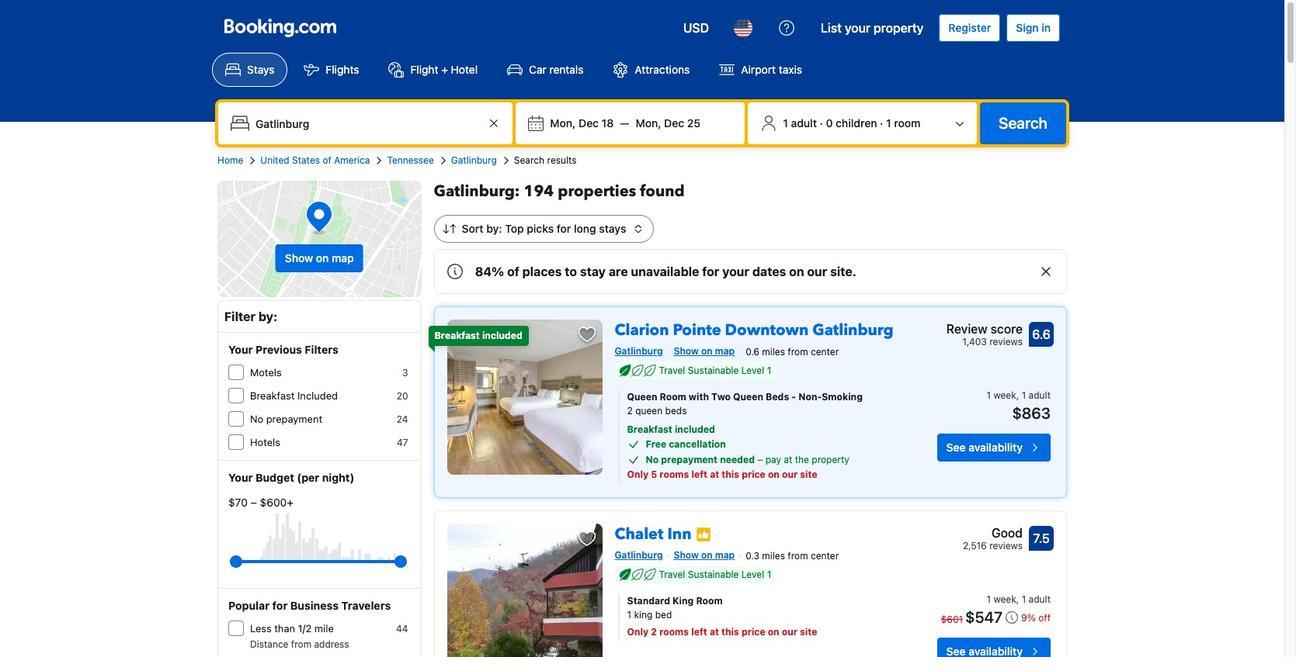 Task type: describe. For each thing, give the bounding box(es) containing it.
included inside 2 queen beds breakfast included
[[675, 424, 715, 436]]

address
[[314, 639, 349, 651]]

attractions
[[635, 63, 690, 76]]

beds
[[766, 391, 789, 403]]

united states of america
[[260, 155, 370, 166]]

chalet
[[615, 524, 664, 545]]

are
[[609, 265, 628, 279]]

center for good
[[811, 551, 839, 562]]

stays
[[247, 63, 275, 76]]

gatlinburg up gatlinburg:
[[451, 155, 497, 166]]

clarion pointe downtown gatlinburg link
[[615, 314, 894, 341]]

2 · from the left
[[880, 117, 884, 130]]

2 inside standard king room 1 king bed only 2 rooms left at this price on our site
[[651, 627, 657, 638]]

sustainable for good
[[688, 569, 739, 581]]

review score element
[[947, 320, 1023, 339]]

standard
[[627, 596, 670, 607]]

site.
[[831, 265, 857, 279]]

adult inside dropdown button
[[791, 117, 817, 130]]

long
[[574, 222, 596, 235]]

to
[[565, 265, 577, 279]]

clarion pointe downtown gatlinburg
[[615, 320, 894, 341]]

0 horizontal spatial property
[[812, 454, 850, 466]]

84%
[[475, 265, 504, 279]]

beds
[[665, 405, 687, 417]]

no prepayment
[[250, 413, 322, 426]]

scored 6.6 element
[[1029, 322, 1054, 347]]

good element
[[963, 524, 1023, 543]]

usd
[[683, 21, 709, 35]]

score
[[991, 322, 1023, 336]]

1 up $547
[[987, 594, 991, 606]]

cancellation
[[669, 439, 726, 450]]

1 vertical spatial at
[[710, 469, 719, 481]]

25
[[687, 117, 701, 130]]

chalet inn
[[615, 524, 692, 545]]

mon, dec 18 — mon, dec 25
[[550, 117, 701, 130]]

44
[[396, 624, 408, 635]]

1 vertical spatial our
[[782, 469, 798, 481]]

search for search
[[999, 114, 1048, 132]]

0.3
[[746, 551, 760, 562]]

1 vertical spatial of
[[507, 265, 520, 279]]

good
[[992, 527, 1023, 541]]

miles for review
[[762, 346, 785, 358]]

results
[[547, 155, 577, 166]]

$601
[[941, 614, 963, 626]]

with
[[689, 391, 709, 403]]

room inside queen room with two queen beds - non-smoking link
[[660, 391, 687, 403]]

-
[[792, 391, 796, 403]]

clarion pointe downtown gatlinburg image
[[447, 320, 602, 475]]

travel for review score
[[659, 365, 685, 377]]

1/2
[[298, 623, 312, 635]]

show on map button
[[276, 245, 363, 273]]

register link
[[939, 14, 1001, 42]]

downtown
[[725, 320, 809, 341]]

1 rooms from the top
[[660, 469, 689, 481]]

room
[[894, 117, 921, 130]]

inn
[[668, 524, 692, 545]]

gatlinburg: 194 properties found
[[434, 181, 685, 202]]

found
[[640, 181, 685, 202]]

—
[[620, 117, 630, 130]]

properties
[[558, 181, 636, 202]]

0 horizontal spatial included
[[482, 330, 523, 342]]

flight + hotel link
[[376, 53, 491, 87]]

attractions link
[[600, 53, 703, 87]]

1 · from the left
[[820, 117, 823, 130]]

2,516
[[963, 541, 987, 552]]

top
[[505, 222, 524, 235]]

picks
[[527, 222, 554, 235]]

airport taxis link
[[706, 53, 816, 87]]

list your property
[[821, 21, 924, 35]]

week for 1 week , 1 adult
[[994, 594, 1017, 606]]

hotels
[[250, 437, 280, 449]]

review
[[947, 322, 988, 336]]

queen room with two queen beds - non-smoking link
[[627, 391, 890, 405]]

business
[[290, 600, 339, 613]]

1,403
[[963, 336, 987, 348]]

popular
[[228, 600, 270, 613]]

sort by: top picks for long stays
[[462, 222, 626, 235]]

tennessee
[[387, 155, 434, 166]]

$600+
[[260, 496, 294, 510]]

taxis
[[779, 63, 802, 76]]

previous
[[256, 343, 302, 357]]

, for 1 week , 1 adult
[[1017, 594, 1019, 606]]

5
[[651, 469, 657, 481]]

site inside standard king room 1 king bed only 2 rooms left at this price on our site
[[800, 627, 818, 638]]

our inside standard king room 1 king bed only 2 rooms left at this price on our site
[[782, 627, 798, 638]]

1 inside standard king room 1 king bed only 2 rooms left at this price on our site
[[627, 610, 632, 621]]

travel for good
[[659, 569, 685, 581]]

1 vertical spatial your
[[723, 265, 750, 279]]

clarion
[[615, 320, 669, 341]]

children
[[836, 117, 877, 130]]

2 queen beds breakfast included
[[627, 405, 715, 436]]

1 up standard king room link
[[767, 569, 772, 581]]

0.3 miles from center
[[746, 551, 839, 562]]

stays link
[[212, 53, 288, 87]]

stay
[[580, 265, 606, 279]]

1 site from the top
[[800, 469, 818, 481]]

than
[[274, 623, 295, 635]]

prepayment for no prepayment
[[266, 413, 322, 426]]

night)
[[322, 472, 355, 485]]

search button
[[980, 103, 1067, 144]]

flight
[[411, 63, 438, 76]]

+
[[441, 63, 448, 76]]

booking.com image
[[225, 19, 336, 37]]

1 vertical spatial –
[[251, 496, 257, 510]]

0 horizontal spatial for
[[272, 600, 288, 613]]

breakfast for breakfast included
[[250, 390, 295, 402]]

no prepayment needed – pay at the property
[[646, 454, 850, 466]]

0 vertical spatial price
[[742, 469, 766, 481]]

map for review score
[[715, 346, 735, 357]]

usd button
[[674, 9, 719, 47]]

king
[[634, 610, 653, 621]]

hotel
[[451, 63, 478, 76]]

dates
[[753, 265, 786, 279]]

states
[[292, 155, 320, 166]]

show for good
[[674, 550, 699, 562]]

7.5
[[1033, 532, 1050, 546]]

filter
[[225, 310, 256, 324]]

9%
[[1022, 613, 1036, 624]]

your for your budget (per night)
[[228, 472, 253, 485]]

your budget (per night)
[[228, 472, 355, 485]]

2 vertical spatial from
[[291, 639, 312, 651]]

gatlinburg link
[[451, 154, 497, 168]]

1 adult · 0 children · 1 room
[[783, 117, 921, 130]]

your for your previous filters
[[228, 343, 253, 357]]

$547
[[966, 609, 1003, 627]]



Task type: vqa. For each thing, say whether or not it's contained in the screenshot.


Task type: locate. For each thing, give the bounding box(es) containing it.
for left long
[[557, 222, 571, 235]]

1 horizontal spatial queen
[[733, 391, 764, 403]]

king
[[673, 596, 694, 607]]

1 vertical spatial show on map
[[674, 346, 735, 357]]

, for 1 week , 1 adult $863
[[1017, 390, 1019, 402]]

from down downtown
[[788, 346, 808, 358]]

your right list
[[845, 21, 871, 35]]

needed
[[720, 454, 755, 466]]

1 up 9%
[[1022, 594, 1026, 606]]

1 miles from the top
[[762, 346, 785, 358]]

1 horizontal spatial property
[[874, 21, 924, 35]]

1 horizontal spatial 2
[[651, 627, 657, 638]]

1 vertical spatial no
[[646, 454, 659, 466]]

queen right two
[[733, 391, 764, 403]]

map for good
[[715, 550, 735, 562]]

mile
[[314, 623, 334, 635]]

only left 5
[[627, 469, 649, 481]]

1 week , 1 adult
[[987, 594, 1051, 606]]

filter by:
[[225, 310, 277, 324]]

mon, up results at the left of the page
[[550, 117, 576, 130]]

show on map inside button
[[285, 252, 354, 265]]

0 vertical spatial ,
[[1017, 390, 1019, 402]]

map inside show on map button
[[332, 252, 354, 265]]

– right $70
[[251, 496, 257, 510]]

by: for filter
[[259, 310, 277, 324]]

this down standard king room link
[[722, 627, 739, 638]]

2 site from the top
[[800, 627, 818, 638]]

left inside standard king room 1 king bed only 2 rooms left at this price on our site
[[691, 627, 708, 638]]

2 horizontal spatial for
[[702, 265, 720, 279]]

center right 0.3
[[811, 551, 839, 562]]

week up $863
[[994, 390, 1017, 402]]

2 week from the top
[[994, 594, 1017, 606]]

0 vertical spatial travel sustainable level 1
[[659, 365, 772, 377]]

property
[[874, 21, 924, 35], [812, 454, 850, 466]]

1 vertical spatial ,
[[1017, 594, 1019, 606]]

1 vertical spatial reviews
[[990, 541, 1023, 552]]

· left 0
[[820, 117, 823, 130]]

1 horizontal spatial mon,
[[636, 117, 661, 130]]

our
[[807, 265, 828, 279], [782, 469, 798, 481], [782, 627, 798, 638]]

our down standard king room link
[[782, 627, 798, 638]]

18
[[602, 117, 614, 130]]

by: left top
[[486, 222, 502, 235]]

gatlinburg down clarion
[[615, 346, 663, 357]]

0 horizontal spatial your
[[723, 265, 750, 279]]

level down 0.6
[[742, 365, 765, 377]]

0 vertical spatial from
[[788, 346, 808, 358]]

included
[[298, 390, 338, 402]]

1 left 0
[[783, 117, 788, 130]]

1 vertical spatial left
[[691, 627, 708, 638]]

distance
[[250, 639, 289, 651]]

from for review
[[788, 346, 808, 358]]

1 vertical spatial adult
[[1029, 390, 1051, 402]]

breakfast included
[[250, 390, 338, 402]]

0 vertical spatial reviews
[[990, 336, 1023, 348]]

adult left 0
[[791, 117, 817, 130]]

price
[[742, 469, 766, 481], [742, 627, 766, 638]]

gatlinburg down chalet
[[615, 550, 663, 562]]

of right 84%
[[507, 265, 520, 279]]

only down 'king'
[[627, 627, 649, 638]]

1 horizontal spatial room
[[696, 596, 723, 607]]

2 vertical spatial for
[[272, 600, 288, 613]]

at down the cancellation
[[710, 469, 719, 481]]

1 travel from the top
[[659, 365, 685, 377]]

0 horizontal spatial 2
[[627, 405, 633, 417]]

distance from address
[[250, 639, 349, 651]]

adult up $863
[[1029, 390, 1051, 402]]

left down the cancellation
[[692, 469, 708, 481]]

0 vertical spatial room
[[660, 391, 687, 403]]

1 vertical spatial sustainable
[[688, 569, 739, 581]]

2 queen from the left
[[733, 391, 764, 403]]

1 mon, from the left
[[550, 117, 576, 130]]

flights
[[326, 63, 359, 76]]

dec left 18
[[579, 117, 599, 130]]

reviews inside review score 1,403 reviews
[[990, 336, 1023, 348]]

this
[[722, 469, 740, 481], [722, 627, 739, 638]]

this property is part of our preferred partner program. it's committed to providing excellent service and good value. it'll pay us a higher commission if you make a booking. image
[[696, 528, 712, 543], [696, 528, 712, 543]]

by: for sort
[[486, 222, 502, 235]]

1 reviews from the top
[[990, 336, 1023, 348]]

search inside button
[[999, 114, 1048, 132]]

0 vertical spatial breakfast
[[435, 330, 480, 342]]

1 left "room"
[[886, 117, 892, 130]]

0 vertical spatial adult
[[791, 117, 817, 130]]

for
[[557, 222, 571, 235], [702, 265, 720, 279], [272, 600, 288, 613]]

car
[[529, 63, 547, 76]]

of right states
[[323, 155, 332, 166]]

rooms down "bed"
[[660, 627, 689, 638]]

prepayment for no prepayment needed – pay at the property
[[661, 454, 718, 466]]

1 vertical spatial prepayment
[[661, 454, 718, 466]]

chalet inn image
[[447, 524, 602, 658]]

room inside standard king room 1 king bed only 2 rooms left at this price on our site
[[696, 596, 723, 607]]

budget
[[256, 472, 294, 485]]

2 vertical spatial our
[[782, 627, 798, 638]]

prepayment
[[266, 413, 322, 426], [661, 454, 718, 466]]

1 only from the top
[[627, 469, 649, 481]]

site down standard king room link
[[800, 627, 818, 638]]

0 horizontal spatial search
[[514, 155, 545, 166]]

1 , from the top
[[1017, 390, 1019, 402]]

breakfast
[[435, 330, 480, 342], [250, 390, 295, 402], [627, 424, 673, 436]]

home
[[218, 155, 243, 166]]

from for good
[[788, 551, 808, 562]]

0 vertical spatial only
[[627, 469, 649, 481]]

0 vertical spatial included
[[482, 330, 523, 342]]

reviews right the 2,516
[[990, 541, 1023, 552]]

2 this from the top
[[722, 627, 739, 638]]

1 dec from the left
[[579, 117, 599, 130]]

– left pay
[[758, 454, 763, 466]]

0 vertical spatial center
[[811, 346, 839, 358]]

on inside standard king room 1 king bed only 2 rooms left at this price on our site
[[768, 627, 780, 638]]

0 horizontal spatial breakfast
[[250, 390, 295, 402]]

2 vertical spatial show on map
[[674, 550, 735, 562]]

breakfast down 84%
[[435, 330, 480, 342]]

airport taxis
[[741, 63, 802, 76]]

stays
[[599, 222, 626, 235]]

show on map for review
[[674, 346, 735, 357]]

at down standard king room link
[[710, 627, 719, 638]]

0 horizontal spatial ·
[[820, 117, 823, 130]]

(per
[[297, 472, 320, 485]]

0 vertical spatial map
[[332, 252, 354, 265]]

1 your from the top
[[228, 343, 253, 357]]

only inside standard king room 1 king bed only 2 rooms left at this price on our site
[[627, 627, 649, 638]]

1 horizontal spatial your
[[845, 21, 871, 35]]

1 adult · 0 children · 1 room button
[[754, 109, 971, 138]]

1 up $863
[[1022, 390, 1026, 402]]

list
[[821, 21, 842, 35]]

no for no prepayment needed – pay at the property
[[646, 454, 659, 466]]

1 vertical spatial room
[[696, 596, 723, 607]]

2 horizontal spatial breakfast
[[627, 424, 673, 436]]

2 mon, from the left
[[636, 117, 661, 130]]

travel sustainable level 1 for review
[[659, 365, 772, 377]]

miles
[[762, 346, 785, 358], [762, 551, 785, 562]]

our left site.
[[807, 265, 828, 279]]

0 vertical spatial your
[[845, 21, 871, 35]]

group
[[236, 550, 400, 575]]

included
[[482, 330, 523, 342], [675, 424, 715, 436]]

0 vertical spatial prepayment
[[266, 413, 322, 426]]

sustainable for review
[[688, 365, 739, 377]]

prepayment down breakfast included
[[266, 413, 322, 426]]

1 horizontal spatial by:
[[486, 222, 502, 235]]

1 vertical spatial week
[[994, 594, 1017, 606]]

0 horizontal spatial prepayment
[[266, 413, 322, 426]]

sustainable up king
[[688, 569, 739, 581]]

popular for business travelers
[[228, 600, 391, 613]]

good 2,516 reviews
[[963, 527, 1023, 552]]

miles right 0.3
[[762, 551, 785, 562]]

travel sustainable level 1
[[659, 365, 772, 377], [659, 569, 772, 581]]

included down 84%
[[482, 330, 523, 342]]

2 level from the top
[[742, 569, 765, 581]]

sign in link
[[1007, 14, 1060, 42]]

for right "unavailable"
[[702, 265, 720, 279]]

2 miles from the top
[[762, 551, 785, 562]]

2 left queen
[[627, 405, 633, 417]]

this inside standard king room 1 king bed only 2 rooms left at this price on our site
[[722, 627, 739, 638]]

0 vertical spatial level
[[742, 365, 765, 377]]

0 vertical spatial 2
[[627, 405, 633, 417]]

by: right filter
[[259, 310, 277, 324]]

1 sustainable from the top
[[688, 365, 739, 377]]

dec left 25
[[664, 117, 684, 130]]

our down the
[[782, 469, 798, 481]]

194
[[524, 181, 554, 202]]

1 this from the top
[[722, 469, 740, 481]]

0 vertical spatial miles
[[762, 346, 785, 358]]

travel sustainable level 1 up two
[[659, 365, 772, 377]]

site down the
[[800, 469, 818, 481]]

1 vertical spatial for
[[702, 265, 720, 279]]

1 vertical spatial your
[[228, 472, 253, 485]]

1 horizontal spatial dec
[[664, 117, 684, 130]]

no for no prepayment
[[250, 413, 263, 426]]

1 up beds
[[767, 365, 772, 377]]

2 center from the top
[[811, 551, 839, 562]]

queen up queen
[[627, 391, 658, 403]]

week inside 1 week , 1 adult $863
[[994, 390, 1017, 402]]

adult for 1 week , 1 adult
[[1029, 594, 1051, 606]]

your previous filters
[[228, 343, 339, 357]]

2 down "bed"
[[651, 627, 657, 638]]

price down standard king room link
[[742, 627, 766, 638]]

room right king
[[696, 596, 723, 607]]

non-
[[799, 391, 822, 403]]

your up $70
[[228, 472, 253, 485]]

1 vertical spatial level
[[742, 569, 765, 581]]

miles right 0.6
[[762, 346, 785, 358]]

your down filter
[[228, 343, 253, 357]]

0 vertical spatial this
[[722, 469, 740, 481]]

1 vertical spatial travel
[[659, 569, 685, 581]]

center for review score
[[811, 346, 839, 358]]

0 vertical spatial –
[[758, 454, 763, 466]]

bed
[[655, 610, 672, 621]]

1 vertical spatial map
[[715, 346, 735, 357]]

adult up the 9% off
[[1029, 594, 1051, 606]]

0 vertical spatial property
[[874, 21, 924, 35]]

2 travel from the top
[[659, 569, 685, 581]]

0 vertical spatial show
[[285, 252, 313, 265]]

no up the hotels
[[250, 413, 263, 426]]

sustainable up two
[[688, 365, 739, 377]]

0 vertical spatial our
[[807, 265, 828, 279]]

for up than
[[272, 600, 288, 613]]

level down 0.3
[[742, 569, 765, 581]]

see availability link
[[937, 434, 1051, 462]]

free cancellation
[[646, 439, 726, 450]]

on inside show on map button
[[316, 252, 329, 265]]

1 vertical spatial miles
[[762, 551, 785, 562]]

search
[[999, 114, 1048, 132], [514, 155, 545, 166]]

dec
[[579, 117, 599, 130], [664, 117, 684, 130]]

–
[[758, 454, 763, 466], [251, 496, 257, 510]]

travelers
[[341, 600, 391, 613]]

2
[[627, 405, 633, 417], [651, 627, 657, 638]]

show on map for good
[[674, 550, 735, 562]]

1 left from the top
[[692, 469, 708, 481]]

sign in
[[1016, 21, 1051, 34]]

gatlinburg
[[451, 155, 497, 166], [813, 320, 894, 341], [615, 346, 663, 357], [615, 550, 663, 562]]

1 vertical spatial center
[[811, 551, 839, 562]]

gatlinburg down site.
[[813, 320, 894, 341]]

1 queen from the left
[[627, 391, 658, 403]]

in
[[1042, 21, 1051, 34]]

0 vertical spatial of
[[323, 155, 332, 166]]

0 horizontal spatial by:
[[259, 310, 277, 324]]

1 vertical spatial breakfast
[[250, 390, 295, 402]]

flights link
[[291, 53, 372, 87]]

from right 0.3
[[788, 551, 808, 562]]

of inside the united states of america link
[[323, 155, 332, 166]]

level for good
[[742, 569, 765, 581]]

pay
[[766, 454, 781, 466]]

property right list
[[874, 21, 924, 35]]

show
[[285, 252, 313, 265], [674, 346, 699, 357], [674, 550, 699, 562]]

20
[[397, 391, 408, 402]]

mon, dec 18 button
[[544, 110, 620, 137]]

2 , from the top
[[1017, 594, 1019, 606]]

0 vertical spatial sustainable
[[688, 365, 739, 377]]

adult for 1 week , 1 adult $863
[[1029, 390, 1051, 402]]

2 your from the top
[[228, 472, 253, 485]]

0 vertical spatial site
[[800, 469, 818, 481]]

0 vertical spatial search
[[999, 114, 1048, 132]]

week for 1 week , 1 adult $863
[[994, 390, 1017, 402]]

1 center from the top
[[811, 346, 839, 358]]

1 vertical spatial site
[[800, 627, 818, 638]]

mon, right —
[[636, 117, 661, 130]]

0 horizontal spatial mon,
[[550, 117, 576, 130]]

2 rooms from the top
[[660, 627, 689, 638]]

travel up beds
[[659, 365, 685, 377]]

1 horizontal spatial no
[[646, 454, 659, 466]]

$70 – $600+
[[228, 496, 294, 510]]

2 vertical spatial adult
[[1029, 594, 1051, 606]]

breakfast included
[[435, 330, 523, 342]]

reviews
[[990, 336, 1023, 348], [990, 541, 1023, 552]]

1
[[783, 117, 788, 130], [886, 117, 892, 130], [767, 365, 772, 377], [987, 390, 991, 402], [1022, 390, 1026, 402], [767, 569, 772, 581], [987, 594, 991, 606], [1022, 594, 1026, 606], [627, 610, 632, 621]]

1 up see availability
[[987, 390, 991, 402]]

at inside standard king room 1 king bed only 2 rooms left at this price on our site
[[710, 627, 719, 638]]

search results updated. gatlinburg: 194 properties found. element
[[434, 181, 1067, 203]]

price down no prepayment needed – pay at the property
[[742, 469, 766, 481]]

1 vertical spatial rooms
[[660, 627, 689, 638]]

car rentals link
[[494, 53, 597, 87]]

week
[[994, 390, 1017, 402], [994, 594, 1017, 606]]

from
[[788, 346, 808, 358], [788, 551, 808, 562], [291, 639, 312, 651]]

2 vertical spatial show
[[674, 550, 699, 562]]

level for review
[[742, 365, 765, 377]]

2 vertical spatial breakfast
[[627, 424, 673, 436]]

1 vertical spatial property
[[812, 454, 850, 466]]

1 vertical spatial by:
[[259, 310, 277, 324]]

0.6 miles from center
[[746, 346, 839, 358]]

0 horizontal spatial of
[[323, 155, 332, 166]]

sort
[[462, 222, 484, 235]]

travel up king
[[659, 569, 685, 581]]

miles for good
[[762, 551, 785, 562]]

less
[[250, 623, 272, 635]]

0 vertical spatial by:
[[486, 222, 502, 235]]

2 left from the top
[[691, 627, 708, 638]]

search for search results
[[514, 155, 545, 166]]

motels
[[250, 367, 282, 379]]

no up 5
[[646, 454, 659, 466]]

0 vertical spatial no
[[250, 413, 263, 426]]

included up the cancellation
[[675, 424, 715, 436]]

1 week from the top
[[994, 390, 1017, 402]]

rooms inside standard king room 1 king bed only 2 rooms left at this price on our site
[[660, 627, 689, 638]]

0 vertical spatial left
[[692, 469, 708, 481]]

0 vertical spatial show on map
[[285, 252, 354, 265]]

breakfast inside 2 queen beds breakfast included
[[627, 424, 673, 436]]

breakfast down motels
[[250, 390, 295, 402]]

see availability
[[947, 441, 1023, 454]]

at left the
[[784, 454, 793, 466]]

1 horizontal spatial breakfast
[[435, 330, 480, 342]]

travel sustainable level 1 up king
[[659, 569, 772, 581]]

show for review
[[674, 346, 699, 357]]

center up non-
[[811, 346, 839, 358]]

0 vertical spatial your
[[228, 343, 253, 357]]

pointe
[[673, 320, 721, 341]]

2 travel sustainable level 1 from the top
[[659, 569, 772, 581]]

1 horizontal spatial –
[[758, 454, 763, 466]]

left down king
[[691, 627, 708, 638]]

2 only from the top
[[627, 627, 649, 638]]

see
[[947, 441, 966, 454]]

breakfast for breakfast included
[[435, 330, 480, 342]]

your left the dates
[[723, 265, 750, 279]]

sign
[[1016, 21, 1039, 34]]

1 left 'king'
[[627, 610, 632, 621]]

scored 7.5 element
[[1029, 527, 1054, 551]]

2 reviews from the top
[[990, 541, 1023, 552]]

breakfast up free
[[627, 424, 673, 436]]

1 horizontal spatial search
[[999, 114, 1048, 132]]

1 horizontal spatial prepayment
[[661, 454, 718, 466]]

1 travel sustainable level 1 from the top
[[659, 365, 772, 377]]

show inside button
[[285, 252, 313, 265]]

travel sustainable level 1 for good
[[659, 569, 772, 581]]

2 vertical spatial map
[[715, 550, 735, 562]]

2 inside 2 queen beds breakfast included
[[627, 405, 633, 417]]

0.6
[[746, 346, 760, 358]]

0
[[826, 117, 833, 130]]

two
[[712, 391, 731, 403]]

property right the
[[812, 454, 850, 466]]

84% of places to stay are unavailable for your dates on our site.
[[475, 265, 857, 279]]

2 vertical spatial at
[[710, 627, 719, 638]]

1 horizontal spatial for
[[557, 222, 571, 235]]

price inside standard king room 1 king bed only 2 rooms left at this price on our site
[[742, 627, 766, 638]]

0 vertical spatial at
[[784, 454, 793, 466]]

1 level from the top
[[742, 365, 765, 377]]

rooms right 5
[[660, 469, 689, 481]]

week up $547
[[994, 594, 1017, 606]]

from down "1/2"
[[291, 639, 312, 651]]

prepayment down the free cancellation
[[661, 454, 718, 466]]

off
[[1039, 613, 1051, 624]]

Where are you going? field
[[249, 110, 485, 137]]

2 sustainable from the top
[[688, 569, 739, 581]]

1 vertical spatial included
[[675, 424, 715, 436]]

1 vertical spatial only
[[627, 627, 649, 638]]

room up beds
[[660, 391, 687, 403]]

reviews inside good 2,516 reviews
[[990, 541, 1023, 552]]

this down the needed
[[722, 469, 740, 481]]

1 vertical spatial this
[[722, 627, 739, 638]]

, inside 1 week , 1 adult $863
[[1017, 390, 1019, 402]]

reviews right the '1,403'
[[990, 336, 1023, 348]]

2 dec from the left
[[664, 117, 684, 130]]

adult inside 1 week , 1 adult $863
[[1029, 390, 1051, 402]]

· right children on the right
[[880, 117, 884, 130]]

0 vertical spatial rooms
[[660, 469, 689, 481]]

1 horizontal spatial included
[[675, 424, 715, 436]]

0 horizontal spatial queen
[[627, 391, 658, 403]]

search results
[[514, 155, 577, 166]]



